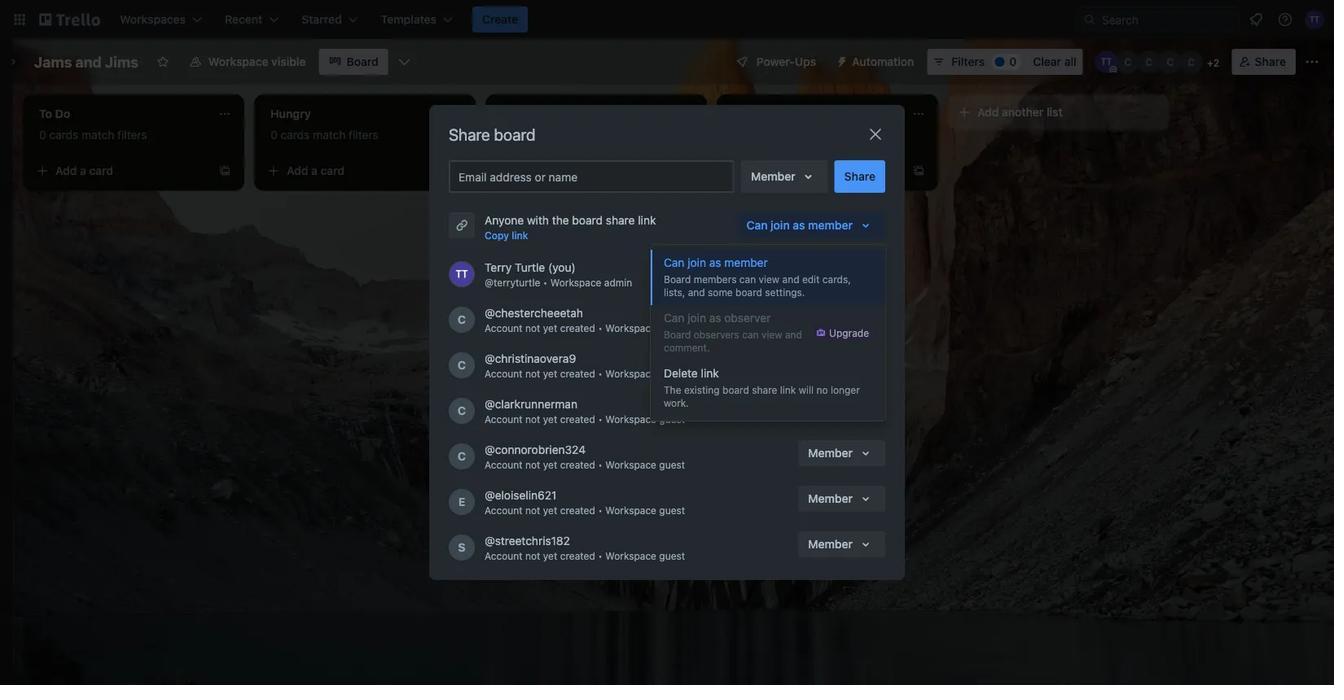 Task type: locate. For each thing, give the bounding box(es) containing it.
yet down @connorobrien324 on the left
[[543, 459, 557, 471]]

1 cards from the left
[[49, 128, 78, 142]]

christinaovera9 (christinaovera9) image left @christinaovera9
[[449, 353, 475, 379]]

join inside can join as member board members can view and edit cards, lists, and some board settings.
[[688, 256, 706, 270]]

1 vertical spatial clarkrunnerman (clarkrunnerman) image
[[449, 398, 475, 424]]

not down @connorobrien324 on the left
[[525, 459, 540, 471]]

match
[[82, 128, 114, 142], [313, 128, 346, 142], [544, 128, 577, 142]]

can up can join as member board members can view and edit cards, lists, and some board settings.
[[747, 219, 768, 232]]

created up @christinaovera9 account not yet created • workspace guest
[[560, 323, 595, 334]]

•
[[543, 277, 548, 288], [598, 323, 603, 334], [598, 368, 603, 380], [598, 414, 603, 425], [598, 459, 603, 471], [598, 505, 603, 516], [598, 551, 603, 562]]

account inside @streetchris182 account not yet created • workspace guest
[[485, 551, 523, 562]]

2 horizontal spatial cards
[[512, 128, 541, 142]]

power-
[[757, 55, 795, 68]]

1 horizontal spatial create from template… image
[[450, 165, 463, 178]]

created up @eloiselin621 account not yet created • workspace guest
[[560, 459, 595, 471]]

not inside @connorobrien324 account not yet created • workspace guest
[[525, 459, 540, 471]]

workspace for @christinaovera9
[[605, 368, 657, 380]]

0 vertical spatial connorobrien324 (connorobrien324) image
[[1180, 51, 1203, 73]]

yet inside @christinaovera9 account not yet created • workspace guest
[[543, 368, 557, 380]]

created inside @connorobrien324 account not yet created • workspace guest
[[560, 459, 595, 471]]

add a card
[[55, 164, 113, 178], [287, 164, 345, 178], [518, 164, 576, 178], [749, 164, 807, 178]]

terry
[[485, 261, 512, 275]]

workspace down admin
[[605, 323, 657, 334]]

clear
[[1033, 55, 1061, 68]]

cards down visible
[[281, 128, 310, 142]]

• up @clarkrunnerman account not yet created • workspace guest
[[598, 368, 603, 380]]

board
[[494, 125, 536, 144], [572, 214, 603, 227], [736, 287, 762, 298], [723, 384, 749, 396]]

0 vertical spatial terry turtle (terryturtle) image
[[1305, 10, 1325, 29]]

can up lists,
[[664, 256, 685, 270]]

1 vertical spatial as
[[709, 256, 721, 270]]

6 not from the top
[[525, 551, 540, 562]]

board for can join as member
[[664, 274, 691, 285]]

0 horizontal spatial chestercheeetah (chestercheeetah) image
[[449, 307, 475, 333]]

0 vertical spatial join
[[771, 219, 790, 232]]

group
[[651, 245, 885, 421]]

1 vertical spatial connorobrien324 (connorobrien324) image
[[449, 444, 475, 470]]

comment.
[[664, 342, 710, 354]]

member button
[[741, 160, 828, 193], [799, 441, 885, 467], [799, 532, 885, 558]]

1 horizontal spatial chestercheeetah (chestercheeetah) image
[[1117, 51, 1139, 73]]

a for add a card button corresponding to first create from template… icon from the right
[[774, 164, 780, 178]]

board
[[347, 55, 379, 68], [664, 274, 691, 285], [664, 329, 691, 341]]

board inside can join as member board members can view and edit cards, lists, and some board settings.
[[736, 287, 762, 298]]

match down board link in the left top of the page
[[313, 128, 346, 142]]

account down @streetchris182
[[485, 551, 523, 562]]

board inside can join as member board members can view and edit cards, lists, and some board settings.
[[664, 274, 691, 285]]

3 guest from the top
[[659, 414, 685, 425]]

add a card button for first create from template… icon from the right
[[723, 158, 906, 184]]

not for @clarkrunnerman
[[525, 414, 540, 425]]

yet down @christinaovera9
[[543, 368, 557, 380]]

1 card from the left
[[89, 164, 113, 178]]

account down @christinaovera9
[[485, 368, 523, 380]]

6 account from the top
[[485, 551, 523, 562]]

2 cards from the left
[[281, 128, 310, 142]]

terry turtle (terryturtle) image left terry
[[449, 261, 475, 288]]

not down @chestercheeetah
[[525, 323, 540, 334]]

member button down member popup button
[[799, 532, 885, 558]]

1 horizontal spatial filters
[[349, 128, 378, 142]]

can
[[740, 274, 756, 285], [742, 329, 759, 341]]

2 card from the left
[[321, 164, 345, 178]]

share down email address or name text field
[[606, 214, 635, 227]]

2 a from the left
[[311, 164, 318, 178]]

and left jims at the left of page
[[75, 53, 102, 70]]

view up settings.
[[759, 274, 780, 285]]

created up @streetchris182 account not yet created • workspace guest
[[560, 505, 595, 516]]

view inside can join as member board members can view and edit cards, lists, and some board settings.
[[759, 274, 780, 285]]

1 match from the left
[[82, 128, 114, 142]]

yet down @eloiselin621
[[543, 505, 557, 516]]

filters up email address or name text field
[[580, 128, 610, 142]]

4 a from the left
[[774, 164, 780, 178]]

5 not from the top
[[525, 505, 540, 516]]

add another list
[[978, 105, 1063, 119]]

not inside @eloiselin621 account not yet created • workspace guest
[[525, 505, 540, 516]]

@connorobrien324
[[485, 444, 586, 457]]

filters down board link in the left top of the page
[[349, 128, 378, 142]]

1 created from the top
[[560, 323, 595, 334]]

3 not from the top
[[525, 414, 540, 425]]

the
[[664, 384, 681, 396]]

• up @eloiselin621 account not yet created • workspace guest
[[598, 459, 603, 471]]

list
[[1047, 105, 1063, 119]]

terry turtle (terryturtle) image
[[1305, 10, 1325, 29], [449, 261, 475, 288]]

workspace down (you)
[[550, 277, 602, 288]]

the
[[552, 214, 569, 227]]

primary element
[[0, 0, 1334, 39]]

christinaovera9 (christinaovera9) image right terry turtle (terryturtle) image
[[1138, 51, 1161, 73]]

not for @streetchris182
[[525, 551, 540, 562]]

connorobrien324 (connorobrien324) image
[[1180, 51, 1203, 73], [449, 444, 475, 470]]

join up members
[[688, 256, 706, 270]]

• inside @streetchris182 account not yet created • workspace guest
[[598, 551, 603, 562]]

observer
[[724, 312, 771, 325]]

2 guest from the top
[[659, 368, 685, 380]]

workspace inside @eloiselin621 account not yet created • workspace guest
[[605, 505, 657, 516]]

add
[[978, 105, 999, 119], [55, 164, 77, 178], [287, 164, 308, 178], [518, 164, 540, 178], [749, 164, 771, 178]]

board inside can join as observer board observers can view and comment.
[[664, 329, 691, 341]]

• up @streetchris182 account not yet created • workspace guest
[[598, 505, 603, 516]]

account down @eloiselin621
[[485, 505, 523, 516]]

guest inside @eloiselin621 account not yet created • workspace guest
[[659, 505, 685, 516]]

created for @connorobrien324
[[560, 459, 595, 471]]

join
[[771, 219, 790, 232], [688, 256, 706, 270], [688, 312, 706, 325]]

0 vertical spatial christinaovera9 (christinaovera9) image
[[1138, 51, 1161, 73]]

workspace inside @connorobrien324 account not yet created • workspace guest
[[605, 459, 657, 471]]

2 0 cards match filters from the left
[[270, 128, 378, 142]]

a for add a card button corresponding to second create from template… image from the right
[[80, 164, 86, 178]]

as inside can join as member board members can view and edit cards, lists, and some board settings.
[[709, 256, 721, 270]]

0 horizontal spatial terry turtle (terryturtle) image
[[449, 261, 475, 288]]

not down @streetchris182
[[525, 551, 540, 562]]

cards up email address or name text field
[[512, 128, 541, 142]]

share button
[[1232, 49, 1296, 75], [835, 160, 885, 193]]

2 horizontal spatial filters
[[580, 128, 610, 142]]

can inside popup button
[[747, 219, 768, 232]]

+ 2
[[1207, 57, 1220, 68]]

member for @streetchris182
[[808, 538, 853, 551]]

created for @eloiselin621
[[560, 505, 595, 516]]

member button up 'can join as member'
[[741, 160, 828, 193]]

account for @streetchris182
[[485, 551, 523, 562]]

0 horizontal spatial cards
[[49, 128, 78, 142]]

add a card button
[[29, 158, 212, 184], [261, 158, 443, 184], [492, 158, 675, 184], [723, 158, 906, 184]]

match down the jams and jims text field
[[82, 128, 114, 142]]

2 vertical spatial as
[[709, 312, 721, 325]]

4 account from the top
[[485, 459, 523, 471]]

guest inside @clarkrunnerman account not yet created • workspace guest
[[659, 414, 685, 425]]

guest inside @chestercheeetah account not yet created • workspace guest
[[659, 323, 685, 334]]

1 a from the left
[[80, 164, 86, 178]]

0 for add a card button corresponding to second create from template… image from the right
[[39, 128, 46, 142]]

1 vertical spatial member button
[[799, 441, 885, 467]]

1 guest from the top
[[659, 323, 685, 334]]

0 vertical spatial clarkrunnerman (clarkrunnerman) image
[[1159, 51, 1182, 73]]

3 account from the top
[[485, 414, 523, 425]]

account inside @connorobrien324 account not yet created • workspace guest
[[485, 459, 523, 471]]

0 vertical spatial can
[[740, 274, 756, 285]]

account inside @christinaovera9 account not yet created • workspace guest
[[485, 368, 523, 380]]

not down "@clarkrunnerman"
[[525, 414, 540, 425]]

5 created from the top
[[560, 505, 595, 516]]

workspace inside @streetchris182 account not yet created • workspace guest
[[605, 551, 657, 562]]

2 match from the left
[[313, 128, 346, 142]]

1 horizontal spatial share button
[[1232, 49, 1296, 75]]

not inside @streetchris182 account not yet created • workspace guest
[[525, 551, 540, 562]]

switch to… image
[[11, 11, 28, 28]]

match up email address or name text field
[[544, 128, 577, 142]]

yet down @chestercheeetah
[[543, 323, 557, 334]]

create from template… image
[[218, 165, 231, 178], [450, 165, 463, 178]]

group containing can join as member
[[651, 245, 885, 421]]

workspace down @eloiselin621 account not yet created • workspace guest
[[605, 551, 657, 562]]

5 guest from the top
[[659, 505, 685, 516]]

2 add a card from the left
[[287, 164, 345, 178]]

member inside can join as member board members can view and edit cards, lists, and some board settings.
[[724, 256, 768, 270]]

lists,
[[664, 287, 685, 298]]

board inside 'anyone with the board share link copy link'
[[572, 214, 603, 227]]

0 horizontal spatial christinaovera9 (christinaovera9) image
[[449, 353, 475, 379]]

4 created from the top
[[560, 459, 595, 471]]

account down "@clarkrunnerman"
[[485, 414, 523, 425]]

existing
[[684, 384, 720, 396]]

share button down close icon
[[835, 160, 885, 193]]

card for first create from template… image from right
[[321, 164, 345, 178]]

account down @chestercheeetah
[[485, 323, 523, 334]]

share left will
[[752, 384, 778, 396]]

workspace inside button
[[208, 55, 268, 68]]

2 vertical spatial can
[[664, 312, 685, 325]]

share inside 'anyone with the board share link copy link'
[[606, 214, 635, 227]]

1 horizontal spatial member
[[808, 219, 853, 232]]

member for @connorobrien324
[[808, 447, 853, 460]]

2 account from the top
[[485, 368, 523, 380]]

yet inside @connorobrien324 account not yet created • workspace guest
[[543, 459, 557, 471]]

connorobrien324 (connorobrien324) image left +
[[1180, 51, 1203, 73]]

can inside can join as observer board observers can view and comment.
[[742, 329, 759, 341]]

2 not from the top
[[525, 368, 540, 380]]

add for add a card button corresponding to first create from template… icon from the right
[[749, 164, 771, 178]]

match for add a card button for 2nd create from template… icon from the right
[[544, 128, 577, 142]]

created up @connorobrien324 account not yet created • workspace guest in the bottom of the page
[[560, 414, 595, 425]]

add another list button
[[948, 94, 1170, 130]]

view for member
[[759, 274, 780, 285]]

yet inside @eloiselin621 account not yet created • workspace guest
[[543, 505, 557, 516]]

copy link button
[[485, 227, 528, 244]]

add for add another list button in the top of the page
[[978, 105, 999, 119]]

account for @eloiselin621
[[485, 505, 523, 516]]

chestercheeetah (chestercheeetah) image
[[1117, 51, 1139, 73], [449, 307, 475, 333]]

join inside the can join as member popup button
[[771, 219, 790, 232]]

workspace left delete
[[605, 368, 657, 380]]

0 vertical spatial share
[[606, 214, 635, 227]]

2 horizontal spatial share
[[1255, 55, 1286, 68]]

yet for @chestercheeetah
[[543, 323, 557, 334]]

can inside can join as observer board observers can view and comment.
[[664, 312, 685, 325]]

yet inside @chestercheeetah account not yet created • workspace guest
[[543, 323, 557, 334]]

card for first create from template… icon from the right
[[783, 164, 807, 178]]

workspace up @streetchris182 account not yet created • workspace guest
[[605, 505, 657, 516]]

can
[[747, 219, 768, 232], [664, 256, 685, 270], [664, 312, 685, 325]]

4 not from the top
[[525, 459, 540, 471]]

terry turtle (terryturtle) image right the open information menu icon
[[1305, 10, 1325, 29]]

not for @eloiselin621
[[525, 505, 540, 516]]

1 vertical spatial view
[[762, 329, 782, 341]]

2 vertical spatial board
[[664, 329, 691, 341]]

• down @eloiselin621 account not yet created • workspace guest
[[598, 551, 603, 562]]

as up observers
[[709, 312, 721, 325]]

member inside the can join as member popup button
[[808, 219, 853, 232]]

share
[[606, 214, 635, 227], [752, 384, 778, 396]]

can for can join as member
[[747, 219, 768, 232]]

1 add a card from the left
[[55, 164, 113, 178]]

2 vertical spatial member button
[[799, 532, 885, 558]]

• inside @christinaovera9 account not yet created • workspace guest
[[598, 368, 603, 380]]

5 account from the top
[[485, 505, 523, 516]]

and inside can join as observer board observers can view and comment.
[[785, 329, 802, 341]]

copy
[[485, 230, 509, 241]]

not down @christinaovera9
[[525, 368, 540, 380]]

0 vertical spatial share button
[[1232, 49, 1296, 75]]

created inside @chestercheeetah account not yet created • workspace guest
[[560, 323, 595, 334]]

1 vertical spatial share
[[449, 125, 490, 144]]

guest
[[659, 323, 685, 334], [659, 368, 685, 380], [659, 414, 685, 425], [659, 459, 685, 471], [659, 505, 685, 516], [659, 551, 685, 562]]

2 vertical spatial join
[[688, 312, 706, 325]]

as for can join as observer
[[709, 312, 721, 325]]

0 vertical spatial board
[[347, 55, 379, 68]]

view inside can join as observer board observers can view and comment.
[[762, 329, 782, 341]]

guest for @clarkrunnerman
[[659, 414, 685, 425]]

settings.
[[765, 287, 805, 298]]

1 vertical spatial join
[[688, 256, 706, 270]]

can down lists,
[[664, 312, 685, 325]]

account for @christinaovera9
[[485, 368, 523, 380]]

edit
[[802, 274, 820, 285]]

filters down jims at the left of page
[[117, 128, 147, 142]]

@clarkrunnerman account not yet created • workspace guest
[[485, 398, 685, 425]]

streetchris182 (streetchris182) image
[[449, 535, 475, 561]]

guest for @christinaovera9
[[659, 368, 685, 380]]

0 cards match filters up email address or name text field
[[502, 128, 610, 142]]

as for can join as member
[[709, 256, 721, 270]]

sm image
[[829, 49, 852, 72]]

workspace up @connorobrien324 account not yet created • workspace guest in the bottom of the page
[[605, 414, 657, 425]]

can join as member button
[[737, 213, 885, 239]]

workspace inside @christinaovera9 account not yet created • workspace guest
[[605, 368, 657, 380]]

upgrade
[[829, 327, 869, 339]]

2 horizontal spatial match
[[544, 128, 577, 142]]

match for add a card button related to first create from template… image from right
[[313, 128, 346, 142]]

2 horizontal spatial 0 cards match filters
[[502, 128, 610, 142]]

1 horizontal spatial 0 cards match filters
[[270, 128, 378, 142]]

created
[[560, 323, 595, 334], [560, 368, 595, 380], [560, 414, 595, 425], [560, 459, 595, 471], [560, 505, 595, 516], [560, 551, 595, 562]]

link left will
[[780, 384, 796, 396]]

cards down jams on the left of page
[[49, 128, 78, 142]]

can inside can join as member board members can view and edit cards, lists, and some board settings.
[[740, 274, 756, 285]]

• down the turtle
[[543, 277, 548, 288]]

cards,
[[823, 274, 851, 285]]

1 account from the top
[[485, 323, 523, 334]]

yet down @streetchris182
[[543, 551, 557, 562]]

terry turtle (terryturtle) image
[[1095, 51, 1118, 73]]

a
[[80, 164, 86, 178], [311, 164, 318, 178], [543, 164, 549, 178], [774, 164, 780, 178]]

6 yet from the top
[[543, 551, 557, 562]]

a for add a card button for 2nd create from template… icon from the right
[[543, 164, 549, 178]]

delete
[[664, 367, 698, 380]]

created inside @clarkrunnerman account not yet created • workspace guest
[[560, 414, 595, 425]]

2 created from the top
[[560, 368, 595, 380]]

1 vertical spatial board
[[664, 274, 691, 285]]

join for can join as member
[[771, 219, 790, 232]]

1 vertical spatial can
[[664, 256, 685, 270]]

show menu image
[[1304, 54, 1320, 70]]

member up cards,
[[808, 219, 853, 232]]

can for can join as observer board observers can view and comment.
[[664, 312, 685, 325]]

yet inside @streetchris182 account not yet created • workspace guest
[[543, 551, 557, 562]]

1 not from the top
[[525, 323, 540, 334]]

created up @clarkrunnerman account not yet created • workspace guest
[[560, 368, 595, 380]]

account inside @clarkrunnerman account not yet created • workspace guest
[[485, 414, 523, 425]]

member up members
[[724, 256, 768, 270]]

member
[[808, 219, 853, 232], [724, 256, 768, 270]]

• inside @eloiselin621 account not yet created • workspace guest
[[598, 505, 603, 516]]

not
[[525, 323, 540, 334], [525, 368, 540, 380], [525, 414, 540, 425], [525, 459, 540, 471], [525, 505, 540, 516], [525, 551, 540, 562]]

1 horizontal spatial create from template… image
[[912, 165, 925, 178]]

• up @connorobrien324 account not yet created • workspace guest in the bottom of the page
[[598, 414, 603, 425]]

create from template… image
[[681, 165, 694, 178], [912, 165, 925, 178]]

christinaovera9 (christinaovera9) image
[[1138, 51, 1161, 73], [449, 353, 475, 379]]

account down @connorobrien324 on the left
[[485, 459, 523, 471]]

account inside @eloiselin621 account not yet created • workspace guest
[[485, 505, 523, 516]]

chestercheeetah (chestercheeetah) image right all
[[1117, 51, 1139, 73]]

created down @streetchris182
[[560, 551, 595, 562]]

as up edit
[[793, 219, 805, 232]]

workspace left visible
[[208, 55, 268, 68]]

board up comment.
[[664, 329, 691, 341]]

join inside can join as observer board observers can view and comment.
[[688, 312, 706, 325]]

workspace for @chestercheeetah
[[605, 323, 657, 334]]

guest for @eloiselin621
[[659, 505, 685, 516]]

as up members
[[709, 256, 721, 270]]

2 c button from the left
[[1138, 51, 1161, 73]]

link
[[638, 214, 656, 227], [512, 230, 528, 241], [701, 367, 719, 380], [780, 384, 796, 396]]

0 vertical spatial view
[[759, 274, 780, 285]]

not inside @clarkrunnerman account not yet created • workspace guest
[[525, 414, 540, 425]]

0 vertical spatial share
[[1255, 55, 1286, 68]]

view down "observer"
[[762, 329, 782, 341]]

1 add a card button from the left
[[29, 158, 212, 184]]

and down settings.
[[785, 329, 802, 341]]

3 add a card button from the left
[[492, 158, 675, 184]]

1 vertical spatial can
[[742, 329, 759, 341]]

can down "observer"
[[742, 329, 759, 341]]

can join as member board members can view and edit cards, lists, and some board settings.
[[664, 256, 851, 298]]

yet inside @clarkrunnerman account not yet created • workspace guest
[[543, 414, 557, 425]]

join up observers
[[688, 312, 706, 325]]

0 horizontal spatial clarkrunnerman (clarkrunnerman) image
[[449, 398, 475, 424]]

1 vertical spatial member
[[724, 256, 768, 270]]

0 cards match filters down board link in the left top of the page
[[270, 128, 378, 142]]

as
[[793, 219, 805, 232], [709, 256, 721, 270], [709, 312, 721, 325]]

view for observer
[[762, 329, 782, 341]]

filters
[[117, 128, 147, 142], [349, 128, 378, 142], [580, 128, 610, 142]]

0 horizontal spatial share
[[449, 125, 490, 144]]

board up lists,
[[664, 274, 691, 285]]

4 card from the left
[[783, 164, 807, 178]]

3 a from the left
[[543, 164, 549, 178]]

add a card for first create from template… image from right
[[287, 164, 345, 178]]

can right members
[[740, 274, 756, 285]]

• inside @clarkrunnerman account not yet created • workspace guest
[[598, 414, 603, 425]]

2 create from template… image from the left
[[912, 165, 925, 178]]

• inside @connorobrien324 account not yet created • workspace guest
[[598, 459, 603, 471]]

board left 'customize views' image
[[347, 55, 379, 68]]

0 vertical spatial member button
[[741, 160, 828, 193]]

anyone with the board share link copy link
[[485, 214, 656, 241]]

workspace inside @chestercheeetah account not yet created • workspace guest
[[605, 323, 657, 334]]

1 horizontal spatial share
[[752, 384, 778, 396]]

cards
[[49, 128, 78, 142], [281, 128, 310, 142], [512, 128, 541, 142]]

0
[[1010, 55, 1017, 68], [39, 128, 46, 142], [270, 128, 278, 142], [502, 128, 509, 142]]

1 vertical spatial share
[[752, 384, 778, 396]]

not for @connorobrien324
[[525, 459, 540, 471]]

guest inside @connorobrien324 account not yet created • workspace guest
[[659, 459, 685, 471]]

Search field
[[1096, 7, 1239, 32]]

5 yet from the top
[[543, 505, 557, 516]]

created inside @christinaovera9 account not yet created • workspace guest
[[560, 368, 595, 380]]

workspace for @eloiselin621
[[605, 505, 657, 516]]

c button
[[1117, 51, 1139, 73], [1138, 51, 1161, 73], [1159, 51, 1182, 73], [1180, 51, 1203, 73]]

0 horizontal spatial create from template… image
[[218, 165, 231, 178]]

workspace inside @clarkrunnerman account not yet created • workspace guest
[[605, 414, 657, 425]]

3 match from the left
[[544, 128, 577, 142]]

1 vertical spatial terry turtle (terryturtle) image
[[449, 261, 475, 288]]

join up can join as member board members can view and edit cards, lists, and some board settings.
[[771, 219, 790, 232]]

yet down "@clarkrunnerman"
[[543, 414, 557, 425]]

guest inside @streetchris182 account not yet created • workspace guest
[[659, 551, 685, 562]]

0 horizontal spatial share button
[[835, 160, 885, 193]]

2 yet from the top
[[543, 368, 557, 380]]

and
[[75, 53, 102, 70], [782, 274, 800, 285], [688, 287, 705, 298], [785, 329, 802, 341]]

share
[[1255, 55, 1286, 68], [449, 125, 490, 144], [845, 170, 876, 183]]

clarkrunnerman (clarkrunnerman) image left +
[[1159, 51, 1182, 73]]

member for can join as member
[[808, 219, 853, 232]]

member
[[751, 170, 796, 183], [808, 447, 853, 460], [808, 492, 853, 506], [808, 538, 853, 551]]

0 horizontal spatial create from template… image
[[681, 165, 694, 178]]

member inside member popup button
[[808, 492, 853, 506]]

c
[[1124, 56, 1132, 68], [1146, 56, 1153, 68], [1167, 56, 1174, 68], [1188, 56, 1195, 68], [458, 313, 466, 327], [458, 359, 466, 372], [458, 404, 466, 418], [458, 450, 466, 464]]

account inside @chestercheeetah account not yet created • workspace guest
[[485, 323, 523, 334]]

3 yet from the top
[[543, 414, 557, 425]]

4 add a card button from the left
[[723, 158, 906, 184]]

2 vertical spatial share
[[845, 170, 876, 183]]

0 horizontal spatial filters
[[117, 128, 147, 142]]

member button for @connorobrien324
[[799, 441, 885, 467]]

star or unstar board image
[[156, 55, 169, 68]]

workspace up @eloiselin621 account not yet created • workspace guest
[[605, 459, 657, 471]]

1 0 cards match filters from the left
[[39, 128, 147, 142]]

not inside @chestercheeetah account not yet created • workspace guest
[[525, 323, 540, 334]]

0 horizontal spatial member
[[724, 256, 768, 270]]

created inside @eloiselin621 account not yet created • workspace guest
[[560, 505, 595, 516]]

can inside can join as member board members can view and edit cards, lists, and some board settings.
[[664, 256, 685, 270]]

6 created from the top
[[560, 551, 595, 562]]

1 filters from the left
[[117, 128, 147, 142]]

1 yet from the top
[[543, 323, 557, 334]]

created inside @streetchris182 account not yet created • workspace guest
[[560, 551, 595, 562]]

add a card button for first create from template… image from right
[[261, 158, 443, 184]]

• inside @chestercheeetah account not yet created • workspace guest
[[598, 323, 603, 334]]

card
[[89, 164, 113, 178], [321, 164, 345, 178], [552, 164, 576, 178], [783, 164, 807, 178]]

and right lists,
[[688, 287, 705, 298]]

4 yet from the top
[[543, 459, 557, 471]]

member for @eloiselin621
[[808, 492, 853, 506]]

workspace
[[208, 55, 268, 68], [550, 277, 602, 288], [605, 323, 657, 334], [605, 368, 657, 380], [605, 414, 657, 425], [605, 459, 657, 471], [605, 505, 657, 516], [605, 551, 657, 562]]

connorobrien324 (connorobrien324) image up e
[[449, 444, 475, 470]]

as inside can join as observer board observers can view and comment.
[[709, 312, 721, 325]]

1 horizontal spatial clarkrunnerman (clarkrunnerman) image
[[1159, 51, 1182, 73]]

• up @christinaovera9 account not yet created • workspace guest
[[598, 323, 603, 334]]

3 card from the left
[[552, 164, 576, 178]]

account
[[485, 323, 523, 334], [485, 368, 523, 380], [485, 414, 523, 425], [485, 459, 523, 471], [485, 505, 523, 516], [485, 551, 523, 562]]

member button for @streetchris182
[[799, 532, 885, 558]]

0 horizontal spatial 0 cards match filters
[[39, 128, 147, 142]]

clarkrunnerman (clarkrunnerman) image left "@clarkrunnerman"
[[449, 398, 475, 424]]

clarkrunnerman (clarkrunnerman) image
[[1159, 51, 1182, 73], [449, 398, 475, 424]]

3 add a card from the left
[[518, 164, 576, 178]]

chestercheeetah (chestercheeetah) image left @chestercheeetah
[[449, 307, 475, 333]]

guest inside @christinaovera9 account not yet created • workspace guest
[[659, 368, 685, 380]]

0 vertical spatial member
[[808, 219, 853, 232]]

not down @eloiselin621
[[525, 505, 540, 516]]

0 vertical spatial as
[[793, 219, 805, 232]]

0 vertical spatial can
[[747, 219, 768, 232]]

all
[[1064, 55, 1077, 68]]

0 horizontal spatial share
[[606, 214, 635, 227]]

yet for @streetchris182
[[543, 551, 557, 562]]

3 0 cards match filters from the left
[[502, 128, 610, 142]]

not for @christinaovera9
[[525, 368, 540, 380]]

6 guest from the top
[[659, 551, 685, 562]]

0 horizontal spatial connorobrien324 (connorobrien324) image
[[449, 444, 475, 470]]

0 horizontal spatial match
[[82, 128, 114, 142]]

1 horizontal spatial cards
[[281, 128, 310, 142]]

visible
[[271, 55, 306, 68]]

0 cards match filters down the jams and jims text field
[[39, 128, 147, 142]]

not inside @christinaovera9 account not yet created • workspace guest
[[525, 368, 540, 380]]

2 add a card button from the left
[[261, 158, 443, 184]]

4 guest from the top
[[659, 459, 685, 471]]

2
[[1214, 57, 1220, 68]]

3 created from the top
[[560, 414, 595, 425]]

1 horizontal spatial match
[[313, 128, 346, 142]]

share button down 0 notifications icon
[[1232, 49, 1296, 75]]

observers
[[694, 329, 740, 341]]

4 add a card from the left
[[749, 164, 807, 178]]

member button up member popup button
[[799, 441, 885, 467]]

3 c button from the left
[[1159, 51, 1182, 73]]

1 vertical spatial christinaovera9 (christinaovera9) image
[[449, 353, 475, 379]]



Task type: describe. For each thing, give the bounding box(es) containing it.
@chestercheeetah account not yet created • workspace guest
[[485, 307, 685, 334]]

yet for @eloiselin621
[[543, 505, 557, 516]]

• for @christinaovera9
[[598, 368, 603, 380]]

another
[[1002, 105, 1044, 119]]

board inside delete link the existing board share link will no longer work.
[[723, 384, 749, 396]]

@christinaovera9 account not yet created • workspace guest
[[485, 352, 685, 380]]

with
[[527, 214, 549, 227]]

work.
[[664, 398, 689, 409]]

0 cards match filters for add a card button related to first create from template… image from right
[[270, 128, 378, 142]]

0 for add a card button related to first create from template… image from right
[[270, 128, 278, 142]]

1 horizontal spatial christinaovera9 (christinaovera9) image
[[1138, 51, 1161, 73]]

some
[[708, 287, 733, 298]]

@eloiselin621 account not yet created • workspace guest
[[485, 489, 685, 516]]

link down email address or name text field
[[638, 214, 656, 227]]

member for can join as member board members can view and edit cards, lists, and some board settings.
[[724, 256, 768, 270]]

link down anyone
[[512, 230, 528, 241]]

can join as member
[[747, 219, 853, 232]]

customize views image
[[396, 54, 413, 70]]

workspace visible button
[[179, 49, 316, 75]]

0 for add a card button for 2nd create from template… icon from the right
[[502, 128, 509, 142]]

yet for @christinaovera9
[[543, 368, 557, 380]]

1 horizontal spatial terry turtle (terryturtle) image
[[1305, 10, 1325, 29]]

• for @streetchris182
[[598, 551, 603, 562]]

• for @eloiselin621
[[598, 505, 603, 516]]

filters
[[952, 55, 985, 68]]

and up settings.
[[782, 274, 800, 285]]

card for 2nd create from template… icon from the right
[[552, 164, 576, 178]]

workspace for @streetchris182
[[605, 551, 657, 562]]

ups
[[795, 55, 816, 68]]

can for observer
[[742, 329, 759, 341]]

join for can join as member board members can view and edit cards, lists, and some board settings.
[[688, 256, 706, 270]]

add for add a card button for 2nd create from template… icon from the right
[[518, 164, 540, 178]]

and inside text field
[[75, 53, 102, 70]]

(you)
[[548, 261, 576, 275]]

close image
[[866, 125, 885, 144]]

a for add a card button related to first create from template… image from right
[[311, 164, 318, 178]]

join for can join as observer board observers can view and comment.
[[688, 312, 706, 325]]

card for second create from template… image from the right
[[89, 164, 113, 178]]

add a card button for 2nd create from template… icon from the right
[[492, 158, 675, 184]]

• for @clarkrunnerman
[[598, 414, 603, 425]]

jams
[[34, 53, 72, 70]]

guest for @chestercheeetah
[[659, 323, 685, 334]]

members
[[694, 274, 737, 285]]

@terryturtle
[[485, 277, 540, 288]]

link up existing
[[701, 367, 719, 380]]

automation
[[852, 55, 914, 68]]

@streetchris182 account not yet created • workspace guest
[[485, 535, 685, 562]]

search image
[[1083, 13, 1096, 26]]

jams and jims
[[34, 53, 138, 70]]

guest for @streetchris182
[[659, 551, 685, 562]]

eloiselin621 (eloiselin621) image
[[449, 490, 475, 516]]

board for can join as observer
[[664, 329, 691, 341]]

board link
[[319, 49, 388, 75]]

longer
[[831, 384, 860, 396]]

delete link the existing board share link will no longer work.
[[664, 367, 860, 409]]

add a card button for second create from template… image from the right
[[29, 158, 212, 184]]

automation button
[[829, 49, 924, 75]]

3 cards from the left
[[512, 128, 541, 142]]

4 c button from the left
[[1180, 51, 1203, 73]]

workspace for @connorobrien324
[[605, 459, 657, 471]]

1 horizontal spatial share
[[845, 170, 876, 183]]

@clarkrunnerman
[[485, 398, 578, 411]]

yet for @clarkrunnerman
[[543, 414, 557, 425]]

no
[[817, 384, 828, 396]]

turtle
[[515, 261, 545, 275]]

3 filters from the left
[[580, 128, 610, 142]]

s
[[458, 541, 466, 555]]

terry turtle (you) @terryturtle • workspace admin
[[485, 261, 632, 288]]

@eloiselin621
[[485, 489, 557, 503]]

• inside terry turtle (you) @terryturtle • workspace admin
[[543, 277, 548, 288]]

not for @chestercheeetah
[[525, 323, 540, 334]]

0 notifications image
[[1246, 10, 1266, 29]]

created for @streetchris182
[[560, 551, 595, 562]]

1 c button from the left
[[1117, 51, 1139, 73]]

member button
[[799, 486, 885, 512]]

0 cards match filters for add a card button for 2nd create from template… icon from the right
[[502, 128, 610, 142]]

jims
[[105, 53, 138, 70]]

1 create from template… image from the left
[[218, 165, 231, 178]]

as inside the can join as member popup button
[[793, 219, 805, 232]]

power-ups
[[757, 55, 816, 68]]

1 vertical spatial share button
[[835, 160, 885, 193]]

upgrade button
[[813, 325, 872, 341]]

can for member
[[740, 274, 756, 285]]

@connorobrien324 account not yet created • workspace guest
[[485, 444, 685, 471]]

clear all button
[[1027, 49, 1083, 75]]

can join as observer board observers can view and comment.
[[664, 312, 802, 354]]

@chestercheeetah
[[485, 307, 583, 320]]

created for @christinaovera9
[[560, 368, 595, 380]]

account for @chestercheeetah
[[485, 323, 523, 334]]

power-ups button
[[724, 49, 826, 75]]

workspace for @clarkrunnerman
[[605, 414, 657, 425]]

created for @chestercheeetah
[[560, 323, 595, 334]]

admin
[[604, 277, 632, 288]]

guest for @connorobrien324
[[659, 459, 685, 471]]

@christinaovera9
[[485, 352, 576, 366]]

add for add a card button related to first create from template… image from right
[[287, 164, 308, 178]]

workspace inside terry turtle (you) @terryturtle • workspace admin
[[550, 277, 602, 288]]

add a card for 2nd create from template… icon from the right
[[518, 164, 576, 178]]

match for add a card button corresponding to second create from template… image from the right
[[82, 128, 114, 142]]

e
[[458, 496, 465, 509]]

@streetchris182
[[485, 535, 570, 548]]

• for @chestercheeetah
[[598, 323, 603, 334]]

create
[[482, 13, 518, 26]]

open information menu image
[[1277, 11, 1294, 28]]

2 create from template… image from the left
[[450, 165, 463, 178]]

Email address or name text field
[[459, 165, 732, 188]]

created for @clarkrunnerman
[[560, 414, 595, 425]]

0 vertical spatial chestercheeetah (chestercheeetah) image
[[1117, 51, 1139, 73]]

2 filters from the left
[[349, 128, 378, 142]]

1 vertical spatial chestercheeetah (chestercheeetah) image
[[449, 307, 475, 333]]

add for add a card button corresponding to second create from template… image from the right
[[55, 164, 77, 178]]

share board
[[449, 125, 536, 144]]

can for can join as member board members can view and edit cards, lists, and some board settings.
[[664, 256, 685, 270]]

+
[[1207, 57, 1214, 68]]

• for @connorobrien324
[[598, 459, 603, 471]]

workspace visible
[[208, 55, 306, 68]]

anyone
[[485, 214, 524, 227]]

add a card for first create from template… icon from the right
[[749, 164, 807, 178]]

share inside delete link the existing board share link will no longer work.
[[752, 384, 778, 396]]

add a card for second create from template… image from the right
[[55, 164, 113, 178]]

create button
[[472, 7, 528, 33]]

account for @clarkrunnerman
[[485, 414, 523, 425]]

yet for @connorobrien324
[[543, 459, 557, 471]]

1 create from template… image from the left
[[681, 165, 694, 178]]

1 horizontal spatial connorobrien324 (connorobrien324) image
[[1180, 51, 1203, 73]]

will
[[799, 384, 814, 396]]

Board name text field
[[26, 49, 147, 75]]

account for @connorobrien324
[[485, 459, 523, 471]]

0 cards match filters for add a card button corresponding to second create from template… image from the right
[[39, 128, 147, 142]]

clear all
[[1033, 55, 1077, 68]]



Task type: vqa. For each thing, say whether or not it's contained in the screenshot.
'Robot'
no



